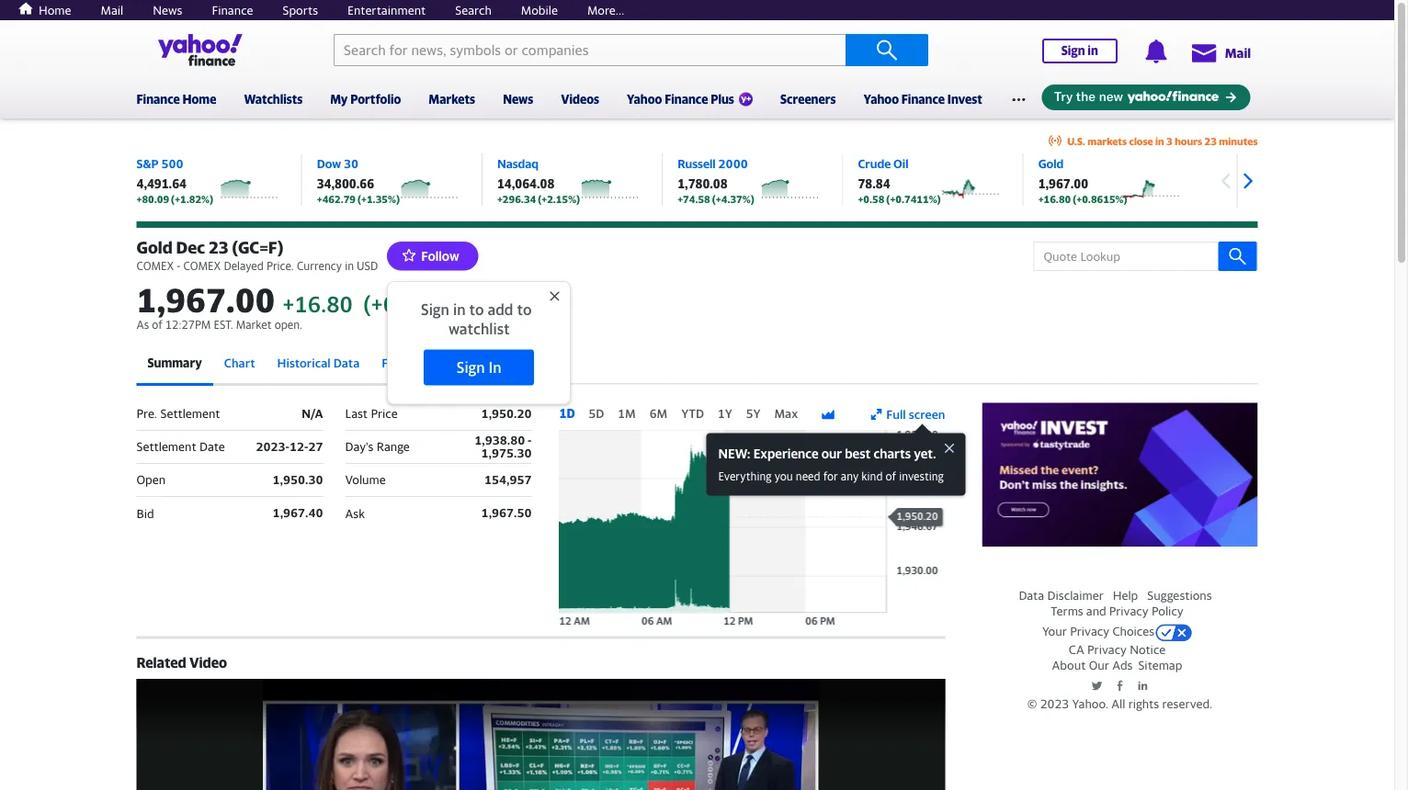Task type: vqa. For each thing, say whether or not it's contained in the screenshot.


Task type: locate. For each thing, give the bounding box(es) containing it.
0 horizontal spatial home
[[39, 3, 71, 17]]

mail link right notifications image
[[1190, 36, 1251, 69]]

premium yahoo finance logo image
[[739, 92, 753, 106]]

gold inside gold 1,967.00 +16.80 (+0.8615%)
[[1039, 157, 1064, 171]]

1 horizontal spatial news
[[503, 92, 534, 106]]

1 vertical spatial news
[[503, 92, 534, 106]]

1 horizontal spatial 1,967.00
[[1039, 177, 1089, 191]]

23 right 'hours' at top
[[1205, 135, 1217, 147]]

2023
[[1040, 697, 1069, 711]]

try the new yahoo finance image
[[1042, 85, 1251, 110]]

mobile link
[[521, 3, 558, 17]]

34,800.66
[[317, 177, 374, 191]]

est.
[[214, 319, 233, 332]]

1 horizontal spatial of
[[886, 470, 897, 483]]

0 horizontal spatial news
[[153, 3, 182, 17]]

1 vertical spatial mail link
[[1190, 36, 1251, 69]]

- right 1,938.80
[[528, 433, 532, 448]]

+16.80 inside gold 1,967.00 +16.80 (+0.8615%)
[[1039, 193, 1071, 205]]

privacy policy link
[[1109, 604, 1184, 619]]

2 vertical spatial privacy
[[1088, 643, 1127, 657]]

in
[[1088, 44, 1098, 58], [1156, 135, 1165, 147], [345, 259, 354, 272], [453, 301, 466, 318]]

in inside the sign in to add to watchlist
[[453, 301, 466, 318]]

video
[[189, 655, 227, 671]]

news
[[153, 3, 182, 17], [503, 92, 534, 106]]

14,064.08
[[497, 177, 555, 191]]

sign in
[[457, 359, 502, 376]]

investing
[[899, 470, 944, 483]]

1,950.30
[[273, 473, 323, 487]]

0 horizontal spatial +16.80
[[282, 290, 353, 317]]

gold inside gold dec 23 (gc=f) comex - comex delayed price. currency in usd
[[137, 238, 173, 257]]

my
[[330, 92, 348, 106]]

to right "add"
[[517, 301, 532, 318]]

to up watchlist
[[469, 301, 484, 318]]

markets
[[1088, 135, 1127, 147]]

finance up the s&p 500 link
[[137, 92, 180, 106]]

0 horizontal spatial gold
[[137, 238, 173, 257]]

yahoo inside 'link'
[[627, 92, 662, 106]]

1 vertical spatial sign
[[421, 301, 449, 318]]

your
[[1042, 625, 1067, 639]]

1 vertical spatial 23
[[209, 238, 229, 257]]

finance
[[212, 3, 253, 17], [137, 92, 180, 106], [665, 92, 708, 106], [902, 92, 945, 106]]

settlement up the 'settlement date'
[[160, 407, 220, 421]]

news left finance 'link'
[[153, 3, 182, 17]]

finance inside "yahoo finance plus" 'link'
[[665, 92, 708, 106]]

sign for sign in
[[457, 359, 485, 376]]

1 horizontal spatial news link
[[503, 80, 534, 115]]

+16.80 up "open."
[[282, 290, 353, 317]]

data up the your
[[1019, 589, 1045, 603]]

privacy down and
[[1070, 625, 1110, 639]]

1 horizontal spatial mail link
[[1190, 36, 1251, 69]]

0 vertical spatial -
[[177, 259, 181, 272]]

1m
[[618, 406, 636, 421]]

1,967.00 inside gold 1,967.00 +16.80 (+0.8615%)
[[1039, 177, 1089, 191]]

sign inside the sign in to add to watchlist
[[421, 301, 449, 318]]

154,957
[[484, 473, 532, 487]]

0 vertical spatial of
[[152, 319, 162, 332]]

2 yahoo from the left
[[864, 92, 899, 106]]

privacy up our
[[1088, 643, 1127, 657]]

in up watchlist
[[453, 301, 466, 318]]

+462.79
[[317, 193, 356, 205]]

of right the kind
[[886, 470, 897, 483]]

open
[[137, 473, 166, 487]]

1,967.00 down the delayed
[[137, 280, 275, 319]]

0 horizontal spatial data
[[334, 356, 360, 370]]

mail
[[101, 3, 123, 17], [1225, 46, 1251, 61]]

1 vertical spatial tab list
[[559, 406, 807, 421]]

0 horizontal spatial -
[[177, 259, 181, 272]]

sitemap
[[1139, 659, 1183, 673]]

© 2023 yahoo. all rights reserved.
[[1028, 697, 1213, 711]]

1 vertical spatial gold
[[137, 238, 173, 257]]

0 vertical spatial news link
[[153, 3, 182, 17]]

(+0.86%)
[[363, 290, 455, 317]]

1 vertical spatial privacy
[[1070, 625, 1110, 639]]

27
[[308, 440, 323, 454]]

1 vertical spatial data
[[1019, 589, 1045, 603]]

mail right notifications image
[[1225, 46, 1251, 61]]

1,967.00
[[1039, 177, 1089, 191], [137, 280, 275, 319]]

1 horizontal spatial data
[[1019, 589, 1045, 603]]

1 horizontal spatial to
[[517, 301, 532, 318]]

0 vertical spatial 1,967.00
[[1039, 177, 1089, 191]]

1 vertical spatial of
[[886, 470, 897, 483]]

mail right home link
[[101, 3, 123, 17]]

2 to from the left
[[517, 301, 532, 318]]

news link left finance 'link'
[[153, 3, 182, 17]]

1 vertical spatial 1,967.00
[[137, 280, 275, 319]]

close image right yet.
[[941, 440, 958, 457]]

trendarea chart of gc=f image
[[559, 430, 946, 628]]

futures link
[[371, 343, 435, 386]]

gold for 1,967.00
[[1039, 157, 1064, 171]]

0 vertical spatial mail
[[101, 3, 123, 17]]

1 horizontal spatial 23
[[1205, 135, 1217, 147]]

1 vertical spatial mail
[[1225, 46, 1251, 61]]

finance inside finance home link
[[137, 92, 180, 106]]

screen
[[909, 407, 946, 422]]

1y button
[[718, 406, 732, 421]]

follow on linkedin image
[[1137, 680, 1149, 692]]

comex up as
[[137, 259, 174, 272]]

missed the event? image
[[982, 403, 1258, 547]]

home link
[[13, 1, 71, 17]]

yet.
[[914, 446, 937, 461]]

to
[[469, 301, 484, 318], [517, 301, 532, 318]]

comex
[[137, 259, 174, 272], [183, 259, 221, 272]]

of right as
[[152, 319, 162, 332]]

- inside gold dec 23 (gc=f) comex - comex delayed price. currency in usd
[[177, 259, 181, 272]]

settlement down the pre. settlement
[[137, 440, 196, 454]]

0 horizontal spatial to
[[469, 301, 484, 318]]

player iframe element
[[137, 679, 946, 791]]

close image right "add"
[[546, 288, 563, 304]]

choices
[[1113, 625, 1155, 639]]

nasdaq 14,064.08 +296.34 (+2.15%)
[[497, 157, 580, 205]]

sports link
[[283, 3, 318, 17]]

- down dec
[[177, 259, 181, 272]]

date
[[199, 440, 225, 454]]

2 comex from the left
[[183, 259, 221, 272]]

entertainment link
[[348, 3, 426, 17]]

price.
[[267, 259, 294, 272]]

Quote Lookup text field
[[1034, 242, 1258, 271]]

help link
[[1113, 589, 1138, 603]]

full screen
[[887, 407, 946, 422]]

(+0.7411%)
[[887, 193, 941, 205]]

full screen link
[[871, 406, 946, 422]]

2 horizontal spatial sign
[[1062, 44, 1085, 58]]

news left videos
[[503, 92, 534, 106]]

ca privacy notice about our ads sitemap
[[1052, 643, 1183, 673]]

follow button
[[387, 242, 479, 271]]

1 horizontal spatial yahoo
[[864, 92, 899, 106]]

our
[[1089, 659, 1110, 673]]

2023-12-27
[[256, 440, 323, 454]]

0 horizontal spatial close image
[[546, 288, 563, 304]]

0 horizontal spatial of
[[152, 319, 162, 332]]

delayed
[[224, 259, 264, 272]]

close image
[[546, 288, 563, 304], [941, 440, 958, 457]]

privacy down help link on the bottom right of page
[[1109, 604, 1149, 619]]

ask
[[345, 506, 365, 521]]

my portfolio
[[330, 92, 401, 106]]

currency
[[297, 259, 342, 272]]

1 to from the left
[[469, 301, 484, 318]]

yahoo for yahoo finance plus
[[627, 92, 662, 106]]

finance left sports link at the left top of page
[[212, 3, 253, 17]]

sign left notifications image
[[1062, 44, 1085, 58]]

watchlists
[[244, 92, 303, 106]]

yahoo finance plus
[[627, 92, 734, 106]]

1y
[[718, 406, 732, 421]]

suggestions
[[1148, 589, 1212, 603]]

1 horizontal spatial -
[[528, 433, 532, 448]]

s&p 500 link
[[137, 157, 183, 171]]

1,967.00 down gold link
[[1039, 177, 1089, 191]]

minutes
[[1219, 135, 1258, 147]]

1 vertical spatial -
[[528, 433, 532, 448]]

1 horizontal spatial home
[[183, 92, 216, 106]]

finance left plus
[[665, 92, 708, 106]]

©
[[1028, 697, 1037, 711]]

privacy
[[1109, 604, 1149, 619], [1070, 625, 1110, 639], [1088, 643, 1127, 657]]

0 horizontal spatial yahoo
[[627, 92, 662, 106]]

notifications image
[[1144, 40, 1168, 63]]

summary
[[148, 356, 202, 370]]

markets link
[[429, 80, 475, 115]]

0 vertical spatial tab list
[[137, 343, 1258, 386]]

23
[[1205, 135, 1217, 147], [209, 238, 229, 257]]

1 vertical spatial home
[[183, 92, 216, 106]]

sign for sign in to add to watchlist
[[421, 301, 449, 318]]

0 vertical spatial gold
[[1039, 157, 1064, 171]]

data right historical
[[334, 356, 360, 370]]

sign up watchlist
[[421, 301, 449, 318]]

1 vertical spatial close image
[[941, 440, 958, 457]]

russell 2000 1,780.08 +74.58 (+4.37%)
[[678, 157, 755, 205]]

experience
[[754, 446, 819, 461]]

tab list
[[137, 343, 1258, 386], [559, 406, 807, 421]]

yahoo right videos
[[627, 92, 662, 106]]

5d
[[589, 406, 604, 421]]

yahoo down search image
[[864, 92, 899, 106]]

1 yahoo from the left
[[627, 92, 662, 106]]

privacy for choices
[[1070, 625, 1110, 639]]

tab list containing summary
[[137, 343, 1258, 386]]

suggestions link
[[1148, 589, 1212, 603]]

finance left "invest"
[[902, 92, 945, 106]]

watchlist
[[449, 320, 510, 338]]

volume
[[345, 473, 386, 487]]

gold link
[[1039, 157, 1064, 171]]

1 horizontal spatial gold
[[1039, 157, 1064, 171]]

0 horizontal spatial comex
[[137, 259, 174, 272]]

1 horizontal spatial sign
[[457, 359, 485, 376]]

finance inside yahoo finance invest link
[[902, 92, 945, 106]]

yahoo for yahoo finance invest
[[864, 92, 899, 106]]

comex down dec
[[183, 259, 221, 272]]

0 horizontal spatial 23
[[209, 238, 229, 257]]

mail link right home link
[[101, 3, 123, 17]]

more...
[[587, 3, 625, 17]]

0 vertical spatial mail link
[[101, 3, 123, 17]]

0 vertical spatial sign
[[1062, 44, 1085, 58]]

23 right dec
[[209, 238, 229, 257]]

privacy inside ca privacy notice about our ads sitemap
[[1088, 643, 1127, 657]]

historical data link
[[266, 343, 371, 386]]

0 horizontal spatial sign
[[421, 301, 449, 318]]

1 vertical spatial +16.80
[[282, 290, 353, 317]]

+16.80 down gold link
[[1039, 193, 1071, 205]]

0 vertical spatial home
[[39, 3, 71, 17]]

sign left in
[[457, 359, 485, 376]]

+16.80
[[1039, 193, 1071, 205], [282, 290, 353, 317]]

search
[[455, 3, 492, 17]]

privacy for notice
[[1088, 643, 1127, 657]]

in left usd
[[345, 259, 354, 272]]

0 vertical spatial news
[[153, 3, 182, 17]]

12-
[[290, 440, 308, 454]]

0 vertical spatial +16.80
[[1039, 193, 1071, 205]]

best
[[845, 446, 871, 461]]

(+2.15%)
[[538, 193, 580, 205]]

1 horizontal spatial close image
[[941, 440, 958, 457]]

section
[[982, 403, 1258, 722]]

news link left videos link
[[503, 80, 534, 115]]

1 horizontal spatial comex
[[183, 259, 221, 272]]

1 vertical spatial news link
[[503, 80, 534, 115]]

1 horizontal spatial +16.80
[[1039, 193, 1071, 205]]

2 vertical spatial sign
[[457, 359, 485, 376]]

0 vertical spatial privacy
[[1109, 604, 1149, 619]]

0 vertical spatial 23
[[1205, 135, 1217, 147]]

of inside new: experience our best charts yet. everything you need for any kind of investing
[[886, 470, 897, 483]]



Task type: describe. For each thing, give the bounding box(es) containing it.
+16.80 inside 1,967.00 +16.80
[[282, 290, 353, 317]]

full
[[887, 407, 906, 422]]

+80.09
[[137, 193, 169, 205]]

0 vertical spatial close image
[[546, 288, 563, 304]]

u.s.
[[1068, 135, 1086, 147]]

your privacy choices
[[1042, 625, 1155, 639]]

1 vertical spatial settlement
[[137, 440, 196, 454]]

pre.
[[137, 407, 157, 421]]

videos
[[561, 92, 599, 106]]

gold for dec
[[137, 238, 173, 257]]

sign in
[[1062, 44, 1098, 58]]

0 horizontal spatial news link
[[153, 3, 182, 17]]

(+1.35%)
[[358, 193, 400, 205]]

in left notifications image
[[1088, 44, 1098, 58]]

all
[[1112, 697, 1126, 711]]

tab list containing 1d
[[559, 406, 807, 421]]

in inside gold dec 23 (gc=f) comex - comex delayed price. currency in usd
[[345, 259, 354, 272]]

russell 2000 link
[[678, 157, 748, 171]]

- inside 1,938.80 - 1,975.30
[[528, 433, 532, 448]]

previous image
[[1212, 167, 1240, 195]]

0 horizontal spatial 1,967.00
[[137, 280, 275, 319]]

search link
[[455, 3, 492, 17]]

1 comex from the left
[[137, 259, 174, 272]]

ca
[[1069, 643, 1085, 657]]

more... link
[[587, 3, 625, 17]]

related video
[[137, 655, 227, 671]]

yahoo finance invest link
[[864, 80, 983, 115]]

1 horizontal spatial mail
[[1225, 46, 1251, 61]]

historical data
[[277, 356, 360, 370]]

dec
[[176, 238, 205, 257]]

dow
[[317, 157, 341, 171]]

section containing data disclaimer
[[982, 403, 1258, 722]]

usd
[[357, 259, 378, 272]]

for
[[823, 470, 838, 483]]

1,967.50
[[481, 506, 532, 521]]

Search for news, symbols or companies text field
[[334, 34, 846, 66]]

(+1.82%)
[[171, 193, 213, 205]]

0 vertical spatial data
[[334, 356, 360, 370]]

6m button
[[650, 406, 668, 421]]

yahoo finance invest
[[864, 92, 983, 106]]

30
[[344, 157, 359, 171]]

help
[[1113, 589, 1138, 603]]

follow on twitter image
[[1091, 680, 1103, 692]]

portfolio
[[350, 92, 401, 106]]

pre. settlement
[[137, 407, 220, 421]]

+296.34
[[497, 193, 536, 205]]

search image
[[876, 39, 898, 61]]

about
[[1052, 659, 1086, 673]]

last price
[[345, 407, 398, 421]]

nasdaq
[[497, 157, 539, 171]]

sign in link
[[1042, 39, 1118, 63]]

notice
[[1130, 643, 1166, 657]]

2023-
[[256, 440, 290, 454]]

terms link
[[1051, 604, 1084, 619]]

search image
[[1229, 247, 1247, 266]]

0 horizontal spatial mail link
[[101, 3, 123, 17]]

s&p 500 4,491.64 +80.09 (+1.82%)
[[137, 157, 213, 205]]

range
[[377, 440, 410, 454]]

policy
[[1152, 604, 1184, 619]]

data inside data disclaimer help suggestions terms and privacy policy
[[1019, 589, 1045, 603]]

6m
[[650, 406, 668, 421]]

privacy inside data disclaimer help suggestions terms and privacy policy
[[1109, 604, 1149, 619]]

0 vertical spatial settlement
[[160, 407, 220, 421]]

500
[[161, 157, 183, 171]]

yahoo finance plus link
[[627, 80, 753, 119]]

new: experience our best charts yet. everything you need for any kind of investing
[[718, 446, 944, 483]]

1,967.40
[[273, 506, 323, 521]]

1d
[[559, 406, 575, 421]]

terms
[[1051, 604, 1084, 619]]

+74.58
[[678, 193, 710, 205]]

23 inside gold dec 23 (gc=f) comex - comex delayed price. currency in usd
[[209, 238, 229, 257]]

close
[[1129, 135, 1154, 147]]

russell
[[678, 157, 716, 171]]

ads
[[1113, 659, 1133, 673]]

finance link
[[212, 3, 253, 17]]

open.
[[275, 319, 303, 332]]

hours
[[1175, 135, 1203, 147]]

in
[[489, 359, 502, 376]]

oil
[[894, 157, 909, 171]]

finance home link
[[137, 80, 216, 115]]

any
[[841, 470, 859, 483]]

0 horizontal spatial mail
[[101, 3, 123, 17]]

last
[[345, 407, 368, 421]]

follow on facebook image
[[1114, 680, 1126, 692]]

about our ads link
[[1052, 659, 1133, 673]]

in left the 3
[[1156, 135, 1165, 147]]

next image
[[1234, 167, 1262, 195]]

ytd button
[[681, 406, 704, 421]]

nasdaq link
[[497, 157, 539, 171]]

dow 30 link
[[317, 157, 359, 171]]

12:27pm
[[165, 319, 211, 332]]

chart link
[[213, 343, 266, 386]]

futures
[[382, 356, 424, 370]]

1,950.20
[[481, 407, 532, 421]]

settlement date
[[137, 440, 225, 454]]

need
[[796, 470, 821, 483]]

my portfolio link
[[330, 80, 401, 115]]

chart type image
[[821, 407, 836, 422]]

1,975.30
[[481, 446, 532, 461]]

reserved.
[[1163, 697, 1213, 711]]

everything
[[718, 470, 772, 483]]

charts
[[874, 446, 911, 461]]

crude
[[858, 157, 891, 171]]

dow 30 34,800.66 +462.79 (+1.35%)
[[317, 157, 400, 205]]

sign for sign in
[[1062, 44, 1085, 58]]

of inside (+0.86%) as of  12:27pm est. market open.
[[152, 319, 162, 332]]



